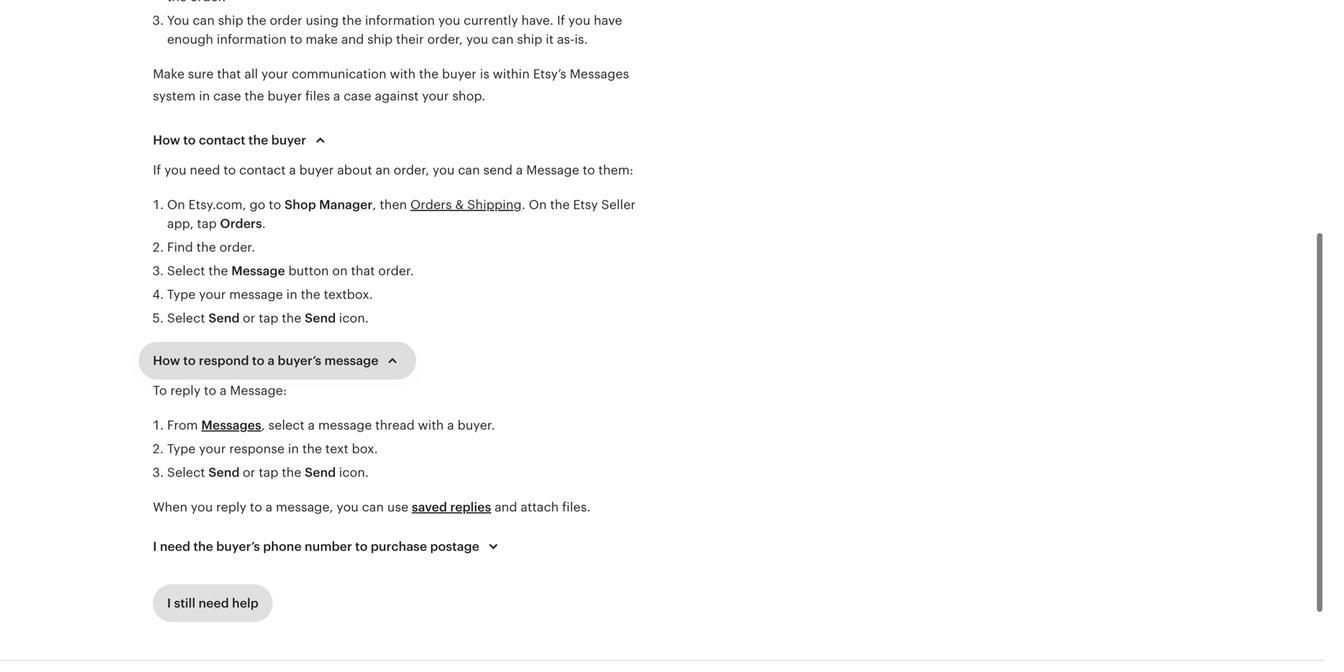 Task type: vqa. For each thing, say whether or not it's contained in the screenshot.
the left case
yes



Task type: describe. For each thing, give the bounding box(es) containing it.
1 horizontal spatial ,
[[373, 198, 376, 212]]

type for type your message in the textbox.
[[167, 288, 196, 302]]

messages inside make sure that all your communication with the buyer is within etsy's messages system in case the buyer files a case against your shop.
[[570, 67, 629, 81]]

select send or tap the send icon .
[[167, 466, 369, 480]]

to down select send or tap the send icon .
[[250, 500, 262, 515]]

0 horizontal spatial orders
[[220, 217, 262, 231]]

help
[[232, 597, 259, 611]]

type your message in the textbox.
[[167, 288, 373, 302]]

textbox.
[[324, 288, 373, 302]]

icon
[[339, 466, 365, 480]]

postage
[[430, 540, 479, 554]]

0 vertical spatial message
[[229, 288, 283, 302]]

text
[[325, 442, 348, 456]]

that inside make sure that all your communication with the buyer is within etsy's messages system in case the buyer files a case against your shop.
[[217, 67, 241, 81]]

to inside dropdown button
[[355, 540, 368, 554]]

send down response
[[208, 466, 240, 480]]

etsy
[[573, 198, 598, 212]]

1 vertical spatial order,
[[394, 163, 429, 177]]

a right select
[[308, 418, 315, 433]]

files
[[305, 89, 330, 103]]

1 horizontal spatial order.
[[378, 264, 414, 278]]

shop
[[285, 198, 316, 212]]

to reply to a message:
[[153, 384, 287, 398]]

your left shop.
[[422, 89, 449, 103]]

0 horizontal spatial if
[[153, 163, 161, 177]]

select the message button on that order.
[[167, 264, 414, 278]]

to down respond
[[204, 384, 216, 398]]

and inside you can ship the order using the information you currently have. if you have enough information to make and ship their order, you can ship it as-is.
[[341, 32, 364, 46]]

need for still
[[198, 597, 229, 611]]

how for how to respond to a buyer's message
[[153, 354, 180, 368]]

have
[[594, 13, 622, 28]]

is
[[480, 67, 489, 81]]

1 horizontal spatial ship
[[367, 32, 393, 46]]

on etsy.com, go to shop manager , then orders & shipping
[[167, 198, 522, 212]]

can up enough
[[193, 13, 215, 28]]

seller
[[601, 198, 636, 212]]

your down messages link on the left bottom of page
[[199, 442, 226, 456]]

in inside make sure that all your communication with the buyer is within etsy's messages system in case the buyer files a case against your shop.
[[199, 89, 210, 103]]

contact inside 'dropdown button'
[[199, 133, 245, 147]]

to left respond
[[183, 354, 196, 368]]

have.
[[521, 13, 554, 28]]

a right send
[[516, 163, 523, 177]]

if inside you can ship the order using the information you currently have. if you have enough information to make and ship their order, you can ship it as-is.
[[557, 13, 565, 28]]

1 vertical spatial information
[[217, 32, 287, 46]]

communication
[[292, 67, 386, 81]]

how to respond to a buyer's message
[[153, 354, 378, 368]]

buyer left files
[[267, 89, 302, 103]]

1 vertical spatial message
[[231, 264, 285, 278]]

select for select the message button on that order.
[[167, 264, 205, 278]]

message inside dropdown button
[[324, 354, 378, 368]]

on
[[167, 198, 185, 212]]

send up respond
[[208, 311, 240, 325]]

1 vertical spatial messages
[[201, 418, 261, 433]]

make
[[306, 32, 338, 46]]

i need the buyer's phone number to purchase postage
[[153, 540, 479, 554]]

the down their
[[419, 67, 439, 81]]

to
[[153, 384, 167, 398]]

icon.
[[339, 311, 369, 325]]

select for select send or tap the send icon .
[[167, 466, 205, 480]]

within
[[493, 67, 530, 81]]

shipping
[[467, 198, 522, 212]]

i need the buyer's phone number to purchase postage button
[[139, 528, 517, 566]]

tap for select send or tap the send icon .
[[259, 466, 278, 480]]

saved
[[412, 500, 447, 515]]

a inside dropdown button
[[268, 354, 275, 368]]

thread
[[375, 418, 415, 433]]

using
[[306, 13, 339, 28]]

you up orders & shipping link
[[433, 163, 455, 177]]

select send or tap the send icon.
[[167, 311, 369, 325]]

order
[[270, 13, 302, 28]]

how for how to contact the buyer
[[153, 133, 180, 147]]

a down respond
[[220, 384, 227, 398]]

their
[[396, 32, 424, 46]]

message:
[[230, 384, 287, 398]]

from messages , select a message thread with a buyer.
[[167, 418, 495, 433]]

messages link
[[201, 418, 261, 433]]

0 vertical spatial reply
[[170, 384, 201, 398]]

all
[[244, 67, 258, 81]]

type for type your response in the text box.
[[167, 442, 196, 456]]

about
[[337, 163, 372, 177]]

enough
[[167, 32, 213, 46]]

to left them:
[[583, 163, 595, 177]]

1 horizontal spatial .
[[365, 466, 369, 480]]

a up shop
[[289, 163, 296, 177]]

it
[[546, 32, 554, 46]]

you up on
[[164, 163, 186, 177]]

the down find the order.
[[208, 264, 228, 278]]

when
[[153, 500, 187, 515]]

order, inside you can ship the order using the information you currently have. if you have enough information to make and ship their order, you can ship it as-is.
[[427, 32, 463, 46]]

how to contact the buyer button
[[139, 121, 344, 159]]

use
[[387, 500, 408, 515]]

i still need help link
[[153, 585, 273, 623]]

manager
[[319, 198, 373, 212]]

. on the etsy seller app, tap
[[167, 198, 636, 231]]

how to respond to a buyer's message button
[[139, 342, 416, 380]]

to inside you can ship the order using the information you currently have. if you have enough information to make and ship their order, you can ship it as-is.
[[290, 32, 302, 46]]

tap for select send or tap the send icon.
[[259, 311, 278, 325]]

as-
[[557, 32, 574, 46]]

find the order.
[[167, 240, 255, 255]]

i still need help
[[167, 597, 259, 611]]

make sure that all your communication with the buyer is within etsy's messages system in case the buyer files a case against your shop.
[[153, 67, 629, 103]]

from
[[167, 418, 198, 433]]

then
[[380, 198, 407, 212]]

box.
[[352, 442, 378, 456]]

1 horizontal spatial that
[[351, 264, 375, 278]]

to inside 'dropdown button'
[[183, 133, 196, 147]]

response
[[229, 442, 285, 456]]

app,
[[167, 217, 194, 231]]

orders & shipping link
[[410, 198, 522, 212]]

with inside make sure that all your communication with the buyer is within etsy's messages system in case the buyer files a case against your shop.
[[390, 67, 416, 81]]

an
[[376, 163, 390, 177]]

1 horizontal spatial message
[[526, 163, 579, 177]]

when you reply to a message, you can use saved replies and attach files.
[[153, 500, 591, 515]]

i for i still need help
[[167, 597, 171, 611]]

number
[[305, 540, 352, 554]]

you down the icon
[[337, 500, 359, 515]]

attach
[[521, 500, 559, 515]]

go
[[250, 198, 265, 212]]

against
[[375, 89, 419, 103]]

the down "type your message in the textbox."
[[282, 311, 301, 325]]

button
[[288, 264, 329, 278]]

how to contact the buyer
[[153, 133, 306, 147]]

you right when
[[191, 500, 213, 515]]

to down how to contact the buyer
[[223, 163, 236, 177]]

make
[[153, 67, 185, 81]]

buyer up shop.
[[442, 67, 477, 81]]



Task type: locate. For each thing, give the bounding box(es) containing it.
1 or from the top
[[243, 311, 255, 325]]

saved replies link
[[412, 500, 491, 515]]

sure
[[188, 67, 214, 81]]

1 vertical spatial .
[[365, 466, 369, 480]]

to down order
[[290, 32, 302, 46]]

your right all
[[261, 67, 288, 81]]

1 vertical spatial need
[[160, 540, 190, 554]]

i down when
[[153, 540, 157, 554]]

the left order
[[247, 13, 266, 28]]

buyer's inside dropdown button
[[278, 354, 321, 368]]

them:
[[598, 163, 633, 177]]

type your response in the text box.
[[167, 442, 378, 456]]

0 vertical spatial tap
[[197, 217, 217, 231]]

the down all
[[244, 89, 264, 103]]

tap down etsy.com,
[[197, 217, 217, 231]]

buyer's left phone
[[216, 540, 260, 554]]

&
[[455, 198, 464, 212]]

how down system
[[153, 133, 180, 147]]

1 horizontal spatial and
[[494, 500, 517, 515]]

1 vertical spatial type
[[167, 442, 196, 456]]

with
[[390, 67, 416, 81], [418, 418, 444, 433]]

type
[[167, 288, 196, 302], [167, 442, 196, 456]]

or
[[243, 311, 255, 325], [243, 466, 255, 480]]

is.
[[574, 32, 588, 46]]

files.
[[562, 500, 591, 515]]

0 vertical spatial i
[[153, 540, 157, 554]]

send down text
[[305, 466, 336, 480]]

a left the buyer.
[[447, 418, 454, 433]]

0 vertical spatial if
[[557, 13, 565, 28]]

tap
[[197, 217, 217, 231], [259, 311, 278, 325], [259, 466, 278, 480]]

ship
[[218, 13, 243, 28], [367, 32, 393, 46], [517, 32, 542, 46]]

2 vertical spatial message
[[318, 418, 372, 433]]

2 how from the top
[[153, 354, 180, 368]]

a
[[333, 89, 340, 103], [289, 163, 296, 177], [516, 163, 523, 177], [268, 354, 275, 368], [220, 384, 227, 398], [308, 418, 315, 433], [447, 418, 454, 433], [266, 500, 272, 515]]

1 vertical spatial message
[[324, 354, 378, 368]]

i left still in the left bottom of the page
[[167, 597, 171, 611]]

1 vertical spatial ,
[[261, 418, 265, 433]]

your down find the order.
[[199, 288, 226, 302]]

how inside how to respond to a buyer's message dropdown button
[[153, 354, 180, 368]]

message down icon.
[[324, 354, 378, 368]]

send
[[483, 163, 513, 177]]

or for select send or tap the send icon.
[[243, 311, 255, 325]]

0 vertical spatial with
[[390, 67, 416, 81]]

1 select from the top
[[167, 264, 205, 278]]

messages down is.
[[570, 67, 629, 81]]

0 vertical spatial type
[[167, 288, 196, 302]]

how inside how to contact the buyer 'dropdown button'
[[153, 133, 180, 147]]

1 vertical spatial i
[[167, 597, 171, 611]]

0 vertical spatial ,
[[373, 198, 376, 212]]

1 horizontal spatial reply
[[216, 500, 246, 515]]

if
[[557, 13, 565, 28], [153, 163, 161, 177]]

0 horizontal spatial ,
[[261, 418, 265, 433]]

0 vertical spatial in
[[199, 89, 210, 103]]

the inside 'dropdown button'
[[248, 133, 268, 147]]

1 vertical spatial in
[[286, 288, 297, 302]]

find
[[167, 240, 193, 255]]

message up the . on
[[526, 163, 579, 177]]

case down sure
[[213, 89, 241, 103]]

0 vertical spatial contact
[[199, 133, 245, 147]]

to right go
[[269, 198, 281, 212]]

0 horizontal spatial .
[[262, 217, 266, 231]]

with right thread at the bottom left of the page
[[418, 418, 444, 433]]

1 vertical spatial reply
[[216, 500, 246, 515]]

order.
[[219, 240, 255, 255], [378, 264, 414, 278]]

case
[[213, 89, 241, 103], [344, 89, 371, 103]]

ship left their
[[367, 32, 393, 46]]

0 vertical spatial messages
[[570, 67, 629, 81]]

select down find at the top left
[[167, 264, 205, 278]]

to down system
[[183, 133, 196, 147]]

replies
[[450, 500, 491, 515]]

can down currently in the top left of the page
[[492, 32, 514, 46]]

to up message:
[[252, 354, 264, 368]]

a right files
[[333, 89, 340, 103]]

orders down go
[[220, 217, 262, 231]]

messages up response
[[201, 418, 261, 433]]

etsy's
[[533, 67, 566, 81]]

2 or from the top
[[243, 466, 255, 480]]

in down select
[[288, 442, 299, 456]]

2 type from the top
[[167, 442, 196, 456]]

contact up go
[[239, 163, 286, 177]]

0 horizontal spatial messages
[[201, 418, 261, 433]]

the inside dropdown button
[[193, 540, 213, 554]]

0 horizontal spatial i
[[153, 540, 157, 554]]

if down system
[[153, 163, 161, 177]]

you
[[167, 13, 189, 28]]

the down type your response in the text box.
[[282, 466, 301, 480]]

still
[[174, 597, 195, 611]]

select up respond
[[167, 311, 205, 325]]

2 vertical spatial need
[[198, 597, 229, 611]]

information
[[365, 13, 435, 28], [217, 32, 287, 46]]

2 horizontal spatial ship
[[517, 32, 542, 46]]

the left text
[[302, 442, 322, 456]]

can left send
[[458, 163, 480, 177]]

case down communication
[[344, 89, 371, 103]]

ship left it
[[517, 32, 542, 46]]

contact up etsy.com,
[[199, 133, 245, 147]]

etsy.com,
[[188, 198, 246, 212]]

information up their
[[365, 13, 435, 28]]

buyer left about
[[299, 163, 334, 177]]

0 horizontal spatial with
[[390, 67, 416, 81]]

if you need to contact a buyer about an order, you can send a message to them:
[[153, 163, 633, 177]]

message,
[[276, 500, 333, 515]]

message
[[526, 163, 579, 177], [231, 264, 285, 278]]

need up etsy.com,
[[190, 163, 220, 177]]

tap inside . on the etsy seller app, tap
[[197, 217, 217, 231]]

in for message
[[286, 288, 297, 302]]

select for select send or tap the send icon.
[[167, 311, 205, 325]]

2 vertical spatial tap
[[259, 466, 278, 480]]

orders .
[[220, 217, 266, 231]]

type down from
[[167, 442, 196, 456]]

reply down select send or tap the send icon .
[[216, 500, 246, 515]]

0 vertical spatial how
[[153, 133, 180, 147]]

0 vertical spatial select
[[167, 264, 205, 278]]

reply
[[170, 384, 201, 398], [216, 500, 246, 515]]

2 vertical spatial select
[[167, 466, 205, 480]]

buyer's up message:
[[278, 354, 321, 368]]

need for you
[[190, 163, 220, 177]]

on
[[332, 264, 348, 278]]

1 vertical spatial with
[[418, 418, 444, 433]]

2 case from the left
[[344, 89, 371, 103]]

select
[[167, 264, 205, 278], [167, 311, 205, 325], [167, 466, 205, 480]]

0 vertical spatial order,
[[427, 32, 463, 46]]

1 horizontal spatial orders
[[410, 198, 452, 212]]

. down go
[[262, 217, 266, 231]]

in down sure
[[199, 89, 210, 103]]

0 horizontal spatial and
[[341, 32, 364, 46]]

i for i need the buyer's phone number to purchase postage
[[153, 540, 157, 554]]

1 vertical spatial orders
[[220, 217, 262, 231]]

order. down the orders .
[[219, 240, 255, 255]]

buyer.
[[457, 418, 495, 433]]

0 vertical spatial need
[[190, 163, 220, 177]]

the left etsy
[[550, 198, 570, 212]]

that
[[217, 67, 241, 81], [351, 264, 375, 278]]

0 vertical spatial orders
[[410, 198, 452, 212]]

need right still in the left bottom of the page
[[198, 597, 229, 611]]

0 vertical spatial information
[[365, 13, 435, 28]]

with up against
[[390, 67, 416, 81]]

in
[[199, 89, 210, 103], [286, 288, 297, 302], [288, 442, 299, 456]]

the down button
[[301, 288, 320, 302]]

1 horizontal spatial if
[[557, 13, 565, 28]]

order,
[[427, 32, 463, 46], [394, 163, 429, 177]]

or down "type your message in the textbox."
[[243, 311, 255, 325]]

need inside dropdown button
[[160, 540, 190, 554]]

the right find at the top left
[[196, 240, 216, 255]]

a up message:
[[268, 354, 275, 368]]

orders
[[410, 198, 452, 212], [220, 217, 262, 231]]

1 vertical spatial if
[[153, 163, 161, 177]]

1 horizontal spatial messages
[[570, 67, 629, 81]]

0 vertical spatial order.
[[219, 240, 255, 255]]

, left select
[[261, 418, 265, 433]]

1 case from the left
[[213, 89, 241, 103]]

0 horizontal spatial order.
[[219, 240, 255, 255]]

1 vertical spatial and
[[494, 500, 517, 515]]

i
[[153, 540, 157, 554], [167, 597, 171, 611]]

1 horizontal spatial with
[[418, 418, 444, 433]]

and right make
[[341, 32, 364, 46]]

currently
[[464, 13, 518, 28]]

select
[[268, 418, 305, 433]]

or down response
[[243, 466, 255, 480]]

,
[[373, 198, 376, 212], [261, 418, 265, 433]]

.
[[262, 217, 266, 231], [365, 466, 369, 480]]

information up all
[[217, 32, 287, 46]]

the right "using"
[[342, 13, 362, 28]]

buyer's inside dropdown button
[[216, 540, 260, 554]]

1 horizontal spatial information
[[365, 13, 435, 28]]

i inside dropdown button
[[153, 540, 157, 554]]

contact
[[199, 133, 245, 147], [239, 163, 286, 177]]

purchase
[[371, 540, 427, 554]]

you up is.
[[568, 13, 590, 28]]

1 horizontal spatial i
[[167, 597, 171, 611]]

0 horizontal spatial case
[[213, 89, 241, 103]]

system
[[153, 89, 196, 103]]

order, right their
[[427, 32, 463, 46]]

you can ship the order using the information you currently have. if you have enough information to make and ship their order, you can ship it as-is.
[[167, 13, 622, 46]]

0 vertical spatial or
[[243, 311, 255, 325]]

0 vertical spatial message
[[526, 163, 579, 177]]

0 horizontal spatial buyer's
[[216, 540, 260, 554]]

that left all
[[217, 67, 241, 81]]

1 vertical spatial tap
[[259, 311, 278, 325]]

1 vertical spatial order.
[[378, 264, 414, 278]]

the inside . on the etsy seller app, tap
[[550, 198, 570, 212]]

. on
[[522, 198, 547, 212]]

order, right an
[[394, 163, 429, 177]]

buyer inside 'dropdown button'
[[271, 133, 306, 147]]

you down currently in the top left of the page
[[466, 32, 488, 46]]

1 horizontal spatial buyer's
[[278, 354, 321, 368]]

1 vertical spatial or
[[243, 466, 255, 480]]

reply right to
[[170, 384, 201, 398]]

. down box.
[[365, 466, 369, 480]]

1 how from the top
[[153, 133, 180, 147]]

to right number
[[355, 540, 368, 554]]

2 vertical spatial in
[[288, 442, 299, 456]]

1 vertical spatial contact
[[239, 163, 286, 177]]

0 horizontal spatial information
[[217, 32, 287, 46]]

1 vertical spatial how
[[153, 354, 180, 368]]

shop.
[[452, 89, 485, 103]]

phone
[[263, 540, 302, 554]]

the up i still need help link
[[193, 540, 213, 554]]

orders left &
[[410, 198, 452, 212]]

order. right on
[[378, 264, 414, 278]]

that right on
[[351, 264, 375, 278]]

buyer
[[442, 67, 477, 81], [267, 89, 302, 103], [271, 133, 306, 147], [299, 163, 334, 177]]

1 horizontal spatial case
[[344, 89, 371, 103]]

in down select the message button on that order.
[[286, 288, 297, 302]]

3 select from the top
[[167, 466, 205, 480]]

1 type from the top
[[167, 288, 196, 302]]

type down find at the top left
[[167, 288, 196, 302]]

0 horizontal spatial ship
[[218, 13, 243, 28]]

in for response
[[288, 442, 299, 456]]

2 select from the top
[[167, 311, 205, 325]]

a inside make sure that all your communication with the buyer is within etsy's messages system in case the buyer files a case against your shop.
[[333, 89, 340, 103]]

or for select send or tap the send icon .
[[243, 466, 255, 480]]

respond
[[199, 354, 249, 368]]

buyer down files
[[271, 133, 306, 147]]

how
[[153, 133, 180, 147], [153, 354, 180, 368]]

you left currently in the top left of the page
[[438, 13, 460, 28]]

can left use
[[362, 500, 384, 515]]

1 vertical spatial select
[[167, 311, 205, 325]]

0 horizontal spatial reply
[[170, 384, 201, 398]]

0 vertical spatial that
[[217, 67, 241, 81]]

1 vertical spatial buyer's
[[216, 540, 260, 554]]

0 vertical spatial buyer's
[[278, 354, 321, 368]]

0 vertical spatial and
[[341, 32, 364, 46]]

0 horizontal spatial message
[[231, 264, 285, 278]]

need down when
[[160, 540, 190, 554]]

0 horizontal spatial that
[[217, 67, 241, 81]]

1 vertical spatial that
[[351, 264, 375, 278]]

how up to
[[153, 354, 180, 368]]

tap down type your response in the text box.
[[259, 466, 278, 480]]

0 vertical spatial .
[[262, 217, 266, 231]]

a down select send or tap the send icon .
[[266, 500, 272, 515]]

if up as-
[[557, 13, 565, 28]]

send left icon.
[[305, 311, 336, 325]]

messages
[[570, 67, 629, 81], [201, 418, 261, 433]]



